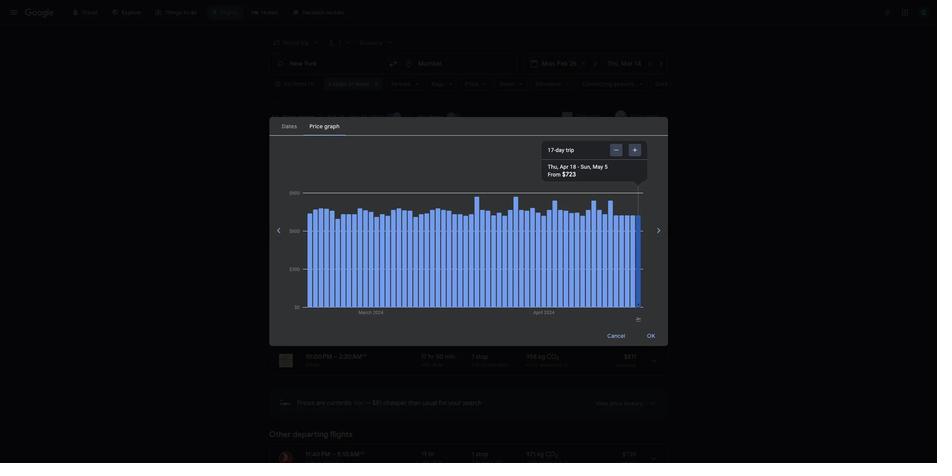 Task type: locate. For each thing, give the bounding box(es) containing it.
mon, feb 26
[[343, 262, 378, 270]]

2 vertical spatial bom
[[433, 363, 443, 368]]

0 vertical spatial avg emissions
[[526, 177, 558, 182]]

kg up +11% emissions
[[538, 353, 545, 361]]

0 horizontal spatial airlines
[[323, 235, 339, 241]]

1 horizontal spatial -
[[578, 164, 579, 170]]

none search field containing all filters (1)
[[269, 36, 691, 103]]

4 1 stop flight. element from the top
[[472, 451, 488, 460]]

5:10 am
[[338, 226, 361, 234], [337, 451, 360, 459]]

departing
[[287, 135, 323, 145], [293, 430, 328, 440]]

flights up the 11:40 pm – 5:10 am + 2
[[330, 430, 353, 440]]

ewr up 18 hr 20 min ewr – bom
[[421, 206, 431, 211]]

avg emissions for kg co
[[526, 177, 558, 182]]

2 ewr from the top
[[421, 235, 431, 241]]

co right 852
[[546, 226, 556, 234]]

0 horizontal spatial 10
[[361, 302, 367, 308]]

min inside 1 stop 2 hr 10 min ist
[[488, 235, 496, 241]]

1 $739 from the top
[[622, 226, 636, 234]]

1 vertical spatial feb
[[359, 262, 370, 270]]

airport down )
[[466, 314, 487, 322]]

5:10 am inside 12:20 am – 5:10 am + 1
[[338, 226, 361, 234]]

 image left united
[[329, 206, 330, 211]]

kg up +48% emissions on the bottom of the page
[[522, 258, 529, 266]]

1 vertical spatial ewr
[[421, 235, 431, 241]]

round inside $780 round trip
[[615, 268, 628, 273]]

co inside 971 kg co 2
[[545, 451, 555, 459]]

1 1 stop flight. element from the top
[[472, 197, 488, 206]]

2 $739 from the top
[[622, 451, 636, 459]]

bags button
[[427, 78, 457, 90]]

– inside 17 hr 50 min jfk – bom
[[429, 363, 433, 368]]

price
[[465, 81, 478, 88], [630, 113, 644, 120]]

5:10 am for 12:20 am
[[338, 226, 361, 234]]

3 stop from the top
[[476, 353, 488, 361]]

cancel
[[607, 333, 625, 340]]

1 round from the top
[[615, 177, 628, 183]]

Arrival time: 5:10 AM on  Wednesday, February 28. text field
[[337, 451, 364, 459]]

1 for 1 stop 2 hr 20 min auh
[[472, 353, 474, 361]]

0 vertical spatial your
[[608, 308, 618, 313]]

2 vertical spatial 20
[[481, 363, 487, 368]]

kg co 2 left apr
[[537, 167, 559, 176]]

bom
[[434, 206, 445, 211], [434, 235, 445, 241], [433, 363, 443, 368]]

kg up -21% emissions
[[538, 197, 545, 204]]

1 inside 1 popup button
[[338, 40, 341, 46]]

1 horizontal spatial  image
[[339, 262, 340, 270]]

outlets
[[616, 299, 632, 304]]

20 inside '1 stop 1 hr 20 min muc'
[[481, 206, 487, 211]]

0 horizontal spatial jfk
[[421, 363, 429, 368]]

2 1 stop flight. element from the top
[[472, 226, 488, 235]]

0 horizontal spatial feb
[[328, 113, 337, 120]]

0 horizontal spatial  image
[[329, 206, 330, 211]]

departing up "11:40 pm" text field at the bottom of page
[[293, 430, 328, 440]]

international up overnight
[[397, 289, 433, 297]]

0 vertical spatial kg co 2
[[537, 167, 559, 176]]

min left 'ist'
[[488, 235, 496, 241]]

2 vertical spatial  image
[[379, 302, 381, 308]]

+ inside 12:20 am – 5:10 am + 1
[[361, 225, 363, 230]]

10
[[481, 235, 487, 241], [361, 302, 367, 308]]

avg left from
[[526, 177, 534, 182]]

kg right 971
[[537, 451, 544, 459]]

0 vertical spatial 5:10 am
[[338, 226, 361, 234]]

flights up convenience
[[325, 135, 347, 145]]

– down total duration 17 hr 50 min. element
[[429, 363, 433, 368]]

0 vertical spatial airlines
[[391, 81, 410, 88]]

1 stop flight. element
[[472, 197, 488, 206], [472, 226, 488, 235], [472, 353, 488, 362], [472, 451, 488, 460]]

1 horizontal spatial 18
[[570, 164, 576, 170]]

kg inside 971 kg co 2
[[537, 451, 544, 459]]

stop inside '1 stop 1 hr 20 min muc'
[[476, 197, 488, 204]]

3 round from the top
[[615, 268, 628, 273]]

1,276 up +48%
[[507, 258, 521, 266]]

21%
[[528, 206, 537, 212]]

feb right learn more about tracked prices icon
[[328, 113, 337, 120]]

1 avg emissions from the top
[[526, 177, 558, 182]]

(
[[456, 289, 458, 297]]

1 vertical spatial international
[[429, 314, 465, 322]]

kg for 958
[[538, 353, 545, 361]]

0 vertical spatial international
[[397, 289, 433, 297]]

hr left 'ist'
[[476, 235, 480, 241]]

ewr down 'total duration 18 hr 20 min.' element
[[421, 235, 431, 241]]

bom down "50"
[[433, 363, 443, 368]]

cheaper
[[383, 400, 407, 408]]

min left muc on the top right of the page
[[488, 206, 496, 211]]

1 horizontal spatial your
[[608, 308, 618, 313]]

price left 'graph'
[[630, 113, 644, 120]]

co for 852
[[546, 226, 556, 234]]

trip down 780 us dollars text field
[[629, 268, 636, 273]]

1 vertical spatial avg emissions
[[526, 235, 558, 241]]

1 inside 1 stop 2 hr 10 min ist
[[472, 226, 474, 234]]

1 vertical spatial 18
[[421, 226, 427, 234]]

1 vertical spatial your
[[448, 400, 461, 408]]

graph
[[645, 113, 660, 120]]

10 left 'ist'
[[481, 235, 487, 241]]

view
[[596, 401, 608, 408]]

0 horizontal spatial -
[[527, 206, 528, 212]]

any dates
[[417, 113, 443, 120]]

trip for $811
[[629, 363, 636, 369]]

round for $780
[[615, 268, 628, 273]]

0 vertical spatial bom
[[434, 206, 445, 211]]

0 vertical spatial  image
[[329, 206, 330, 211]]

trip for $780
[[629, 268, 636, 273]]

avg down 852
[[526, 235, 534, 241]]

0 vertical spatial feb
[[328, 113, 337, 120]]

2 inside the 958 kg co 2
[[556, 356, 559, 363]]

thu, apr 18 - sun, may 5 from $723
[[548, 164, 608, 179]]

1 inside 12:20 am – 5:10 am + 1
[[363, 225, 364, 230]]

&
[[602, 299, 605, 304]]

find the best price region
[[269, 109, 668, 130]]

feb left 26
[[359, 262, 370, 270]]

kg for 1,276
[[522, 258, 529, 266]]

jfk
[[458, 289, 468, 297], [421, 363, 429, 368]]

1 stop from the top
[[476, 197, 488, 204]]

apr
[[560, 164, 569, 170]]

– inside 12:20 am – 5:10 am + 1
[[333, 226, 337, 234]]

for
[[439, 400, 447, 408]]

layover (1 of 1) is a 2 hr 20 min layover at abu dhabi international airport in abu dhabi. element
[[472, 362, 522, 369]]

co up +11% emissions
[[547, 353, 556, 361]]

stop up layover (1 of 1) is a 2 hr 10 min layover at istanbul airport in i̇stanbul. element
[[476, 226, 488, 234]]

1 vertical spatial $739
[[622, 451, 636, 459]]

5:10 am right 11:40 pm
[[337, 451, 360, 459]]

learn more about tracked prices image
[[316, 113, 323, 120]]

carbon emissions estimate: 1,276 kilograms element
[[571, 317, 652, 323]]

Arrival time: 5:10 AM on  Tuesday, February 27. text field
[[338, 225, 364, 234]]

trip down $811
[[629, 363, 636, 369]]

2024
[[370, 113, 383, 120]]

average
[[571, 289, 589, 295]]

avg emissions down thu,
[[526, 177, 558, 182]]

international for kennedy
[[397, 289, 433, 297]]

overnight
[[382, 302, 406, 308]]

1 horizontal spatial price
[[630, 113, 644, 120]]

dates
[[429, 113, 443, 120]]

kg co 2 for emissions
[[537, 167, 559, 176]]

co inside the 958 kg co 2
[[547, 353, 556, 361]]

1 vertical spatial 20
[[436, 226, 443, 234]]

2 avg from the top
[[526, 235, 534, 241]]

flights
[[325, 135, 347, 145], [330, 430, 353, 440]]

1 vertical spatial 10
[[361, 302, 367, 308]]

1 for 1 stop
[[472, 451, 474, 459]]

1 stop 2 hr 20 min auh
[[472, 353, 507, 368]]

1 vertical spatial kg co 2
[[537, 197, 559, 206]]

stop up 'layover (1 of 1) is a 1 hr 20 min layover at munich international airport in munich.' element
[[476, 197, 488, 204]]

hr right 14
[[354, 302, 359, 308]]

min inside 1 stop 2 hr 20 min auh
[[488, 363, 496, 368]]

852
[[526, 226, 537, 234]]

0 vertical spatial -
[[578, 164, 579, 170]]

emissions down thu,
[[536, 177, 558, 182]]

1 vertical spatial airlines
[[323, 235, 339, 241]]

round
[[615, 177, 628, 183], [615, 236, 628, 241], [615, 268, 628, 273], [615, 363, 628, 369]]

1 horizontal spatial jfk
[[458, 289, 468, 297]]

0 vertical spatial $739
[[622, 226, 636, 234]]

1 vertical spatial departing
[[293, 430, 328, 440]]

convenience
[[329, 148, 357, 153]]

round inside $739 round trip
[[615, 236, 628, 241]]

0 vertical spatial flights
[[325, 135, 347, 145]]

- left sun,
[[578, 164, 579, 170]]

your right to
[[608, 308, 618, 313]]

stop for 1 stop 1 hr 20 min muc
[[476, 197, 488, 204]]

prices
[[298, 113, 314, 120]]

1,276 inside 1,276 kg co 2
[[507, 258, 521, 266]]

trip inside $780 round trip
[[629, 268, 636, 273]]

– up turkish airlines
[[333, 226, 337, 234]]

20 inside 1 stop 2 hr 20 min auh
[[481, 363, 487, 368]]

1 horizontal spatial airlines
[[391, 81, 410, 88]]

2 avg emissions from the top
[[526, 235, 558, 241]]

2 vertical spatial +
[[360, 451, 362, 456]]

auh
[[498, 363, 507, 368]]

avg emissions for 852
[[526, 235, 558, 241]]

trip inside $811 round trip
[[629, 363, 636, 369]]

2 round from the top
[[615, 236, 628, 241]]

emissions down 1,276 kg co 2
[[520, 267, 542, 273]]

select flight button
[[556, 260, 606, 272]]

hr left auh
[[476, 363, 480, 368]]

– inside 18 hr 20 min ewr – bom
[[431, 235, 434, 241]]

min inside 18 hr 20 min ewr – bom
[[445, 226, 455, 234]]

19 hr
[[421, 451, 434, 459]]

legroom
[[590, 289, 608, 295]]

hr inside 1 stop 2 hr 10 min ist
[[476, 235, 480, 241]]

stop up layover (1 of 1) is a 2 hr 20 min layover at abu dhabi international airport in abu dhabi. element on the right bottom of the page
[[476, 353, 488, 361]]

1 vertical spatial 5:10 am
[[337, 451, 360, 459]]

hr inside 17 hr 50 min jfk – bom
[[428, 353, 434, 361]]

track prices
[[282, 113, 314, 120]]

– right "11:40 pm" text field at the bottom of page
[[332, 451, 336, 459]]

min inside 17 hr 50 min jfk – bom
[[445, 353, 455, 361]]

layover (1 of 1) is a 1 hr 20 min layover at munich international airport in munich. element
[[472, 206, 522, 212]]

2 inside 10:00 pm – 2:20 am + 2
[[364, 353, 367, 358]]

17-
[[548, 147, 556, 153]]

total duration 17 hr 50 min. element
[[421, 353, 472, 362]]

20 left auh
[[481, 363, 487, 368]]

co up +48% emissions on the bottom of the page
[[530, 258, 540, 266]]

0 horizontal spatial 18
[[421, 226, 427, 234]]

trip down $739 text box
[[629, 236, 636, 241]]

1 vertical spatial bom
[[434, 235, 445, 241]]

18 down ewr – bom
[[421, 226, 427, 234]]

+ for 11:40 pm
[[360, 451, 362, 456]]

 image
[[329, 206, 330, 211], [339, 262, 340, 270], [379, 302, 381, 308]]

kennedy
[[371, 289, 396, 297]]

emissions down 852 kg co 2
[[536, 235, 558, 241]]

emissions for 852
[[536, 235, 558, 241]]

$780
[[622, 258, 636, 266]]

bom inside 17 hr 50 min jfk – bom
[[433, 363, 443, 368]]

Departure time: 10:55 AM. text field
[[316, 289, 342, 297]]

scroll forward image
[[649, 222, 668, 240]]

prices are currently low — $81 cheaper than usual for your search
[[297, 400, 482, 408]]

co for 971
[[545, 451, 555, 459]]

kg for 852
[[538, 226, 545, 234]]

hr right 17
[[428, 353, 434, 361]]

round for $811
[[615, 363, 628, 369]]

3 1 stop flight. element from the top
[[472, 353, 488, 362]]

maharaj
[[405, 314, 428, 322]]

trip
[[566, 147, 574, 153], [629, 177, 636, 183], [629, 236, 636, 241], [629, 268, 636, 273], [629, 363, 636, 369]]

your right for
[[448, 400, 461, 408]]

john
[[349, 289, 363, 297]]

17
[[421, 353, 427, 361]]

in-seat power & usb outlets
[[571, 299, 632, 304]]

min up chhatrapati
[[368, 302, 378, 308]]

filters
[[292, 81, 307, 88]]

1 vertical spatial airport
[[466, 314, 487, 322]]

prices
[[297, 400, 315, 408]]

price right view
[[610, 401, 623, 408]]

0 vertical spatial avg
[[526, 177, 534, 182]]

– inside the 11:40 pm – 5:10 am + 2
[[332, 451, 336, 459]]

1 button
[[324, 36, 355, 50]]

airlines
[[391, 81, 410, 88], [323, 235, 339, 241]]

stop right total duration 19 hr. element
[[476, 451, 488, 459]]

price right "on"
[[308, 148, 319, 153]]

0 vertical spatial ewr
[[421, 206, 431, 211]]

20 down ewr – bom
[[436, 226, 443, 234]]

+ inside the 11:40 pm – 5:10 am + 2
[[360, 451, 362, 456]]

1 vertical spatial +
[[362, 353, 364, 358]]

stop for 1 stop 2 hr 10 min ist
[[476, 226, 488, 234]]

– for ewr
[[431, 206, 434, 211]]

20 for ewr
[[481, 206, 487, 211]]

muc
[[498, 206, 508, 211]]

1,276 up ok button
[[633, 317, 645, 323]]

feb inside find the best price region
[[328, 113, 337, 120]]

1 ewr from the top
[[421, 206, 431, 211]]

airlines down "leaves newark liberty international airport at 12:20 am on monday, february 26 and arrives at chhatrapati shivaji maharaj international airport at 5:10 am on tuesday, february 27." element
[[323, 235, 339, 241]]

1 vertical spatial flights
[[330, 430, 353, 440]]

– inside 10:00 pm – 2:20 am + 2
[[334, 353, 337, 361]]

price for price graph
[[630, 113, 644, 120]]

+
[[361, 225, 363, 230], [362, 353, 364, 358], [360, 451, 362, 456]]

select
[[565, 262, 582, 269]]

trip for 17-
[[566, 147, 574, 153]]

sort by:
[[635, 146, 655, 153]]

+11%
[[526, 363, 538, 368]]

0 vertical spatial price
[[465, 81, 478, 88]]

18 inside thu, apr 18 - sun, may 5 from $723
[[570, 164, 576, 170]]

flights for best departing flights
[[325, 135, 347, 145]]

1 vertical spatial  image
[[339, 262, 340, 270]]

emissions down the 958 kg co 2
[[539, 363, 562, 368]]

co for 1,276
[[530, 258, 540, 266]]

min right "50"
[[445, 353, 455, 361]]

5:10 am down united
[[338, 226, 361, 234]]

main content
[[269, 109, 668, 464]]

Departure time: 12:20 AM. text field
[[305, 226, 331, 234]]

18 up $723
[[570, 164, 576, 170]]

ok
[[647, 333, 655, 340]]

fewer
[[355, 81, 370, 88]]

bom inside 18 hr 20 min ewr – bom
[[434, 235, 445, 241]]

0 horizontal spatial price
[[308, 148, 319, 153]]

kg inside 852 kg co 2
[[538, 226, 545, 234]]

1 avg from the top
[[526, 177, 534, 182]]

-21% emissions
[[527, 206, 561, 212]]

min left auh
[[488, 363, 496, 368]]

0 vertical spatial +
[[361, 225, 363, 230]]

avg emissions down 852 kg co 2
[[526, 235, 558, 241]]

stop inside 1 stop 2 hr 20 min auh
[[476, 353, 488, 361]]

– up 18 hr 20 min ewr – bom
[[431, 206, 434, 211]]

1 vertical spatial 1,276
[[633, 317, 645, 323]]

co inside 1,276 kg co 2
[[530, 258, 540, 266]]

kg co 2 up -21% emissions
[[537, 197, 559, 206]]

1 horizontal spatial 1,276
[[633, 317, 645, 323]]

0 horizontal spatial price
[[465, 81, 478, 88]]

international down (
[[429, 314, 465, 322]]

trip right day
[[566, 147, 574, 153]]

price inside button
[[630, 113, 644, 120]]

stop for 1 stop
[[476, 451, 488, 459]]

round inside $811 round trip
[[615, 363, 628, 369]]

0 vertical spatial 18
[[570, 164, 576, 170]]

min inside '1 stop 1 hr 20 min muc'
[[488, 206, 496, 211]]

bom up 'total duration 18 hr 20 min.' element
[[434, 206, 445, 211]]

departing up "on"
[[287, 135, 323, 145]]

10 down the f.
[[361, 302, 367, 308]]

0 vertical spatial airport
[[434, 289, 454, 297]]

bom down 'total duration 18 hr 20 min.' element
[[434, 235, 445, 241]]

trip inside $739 round trip
[[629, 236, 636, 241]]

connecting
[[582, 81, 612, 88]]

1 for 1
[[338, 40, 341, 46]]

None search field
[[269, 36, 691, 103]]

- up 852
[[527, 206, 528, 212]]

duration button
[[651, 78, 691, 90]]

$811 round trip
[[615, 353, 636, 369]]

+48% emissions
[[507, 267, 542, 273]]

10 inside 1 stop 2 hr 10 min ist
[[481, 235, 487, 241]]

shivaji
[[386, 314, 404, 322]]

5:10 am inside the 11:40 pm – 5:10 am + 2
[[337, 451, 360, 459]]

1,276
[[507, 258, 521, 266], [633, 317, 645, 323]]

Departure text field
[[542, 53, 578, 74]]

1 vertical spatial price
[[630, 113, 644, 120]]

co for 958
[[547, 353, 556, 361]]

any
[[417, 113, 427, 120]]

1 stop flight. element for 19 hr
[[472, 451, 488, 460]]

1 vertical spatial jfk
[[421, 363, 429, 368]]

+ inside 10:00 pm – 2:20 am + 2
[[362, 353, 364, 358]]

– down 'total duration 18 hr 20 min.' element
[[431, 235, 434, 241]]

0 vertical spatial 1,276
[[507, 258, 521, 266]]

1 vertical spatial price
[[610, 401, 623, 408]]

duration
[[655, 81, 678, 88]]

$739 inside $739 round trip
[[622, 226, 636, 234]]

co inside 852 kg co 2
[[546, 226, 556, 234]]

1 inside 1 stop 2 hr 20 min auh
[[472, 353, 474, 361]]

Arrival time: 2:20 AM on  Wednesday, February 28. text field
[[339, 353, 367, 361]]

+48%
[[507, 267, 519, 273]]

hr down ewr – bom
[[429, 226, 434, 234]]

– left 2:20 am
[[334, 353, 337, 361]]

co right 971
[[545, 451, 555, 459]]

780 US dollars text field
[[622, 258, 636, 266]]

kg inside 1,276 kg co 2
[[522, 258, 529, 266]]

airlines inside airlines popup button
[[391, 81, 410, 88]]

2:20 am
[[339, 353, 362, 361]]

departing for other
[[293, 430, 328, 440]]

kg inside the 958 kg co 2
[[538, 353, 545, 361]]

avg for 852
[[526, 235, 534, 241]]

kg right 852
[[538, 226, 545, 234]]

etihad
[[305, 363, 319, 368]]

airlines down swap origin and destination. icon
[[391, 81, 410, 88]]

—
[[365, 400, 371, 408]]

1 horizontal spatial feb
[[359, 262, 370, 270]]

2 stops or fewer button
[[324, 78, 383, 90]]

0 horizontal spatial 1,276
[[507, 258, 521, 266]]

total duration 19 hr. element
[[421, 451, 472, 460]]

leaves john f. kennedy international airport at 11:40 pm on monday, february 26 and arrives at chhatrapati shivaji maharaj international airport at 5:10 am on wednesday, february 28. element
[[305, 451, 364, 459]]

passenger
[[566, 148, 590, 153]]

1 horizontal spatial 10
[[481, 235, 487, 241]]

0 vertical spatial departing
[[287, 135, 323, 145]]

hr left muc on the top right of the page
[[476, 206, 480, 211]]

airport left (
[[434, 289, 454, 297]]

4 round from the top
[[615, 363, 628, 369]]

0 vertical spatial 20
[[481, 206, 487, 211]]

1 stop flight. element for ewr
[[472, 197, 488, 206]]

2 stop from the top
[[476, 226, 488, 234]]

emissions for kg co
[[536, 177, 558, 182]]

 image left mon, in the left bottom of the page
[[339, 262, 340, 270]]

price inside popup button
[[465, 81, 478, 88]]

day
[[556, 147, 564, 153]]

 image down kennedy
[[379, 302, 381, 308]]

price right bags popup button on the top left
[[465, 81, 478, 88]]

connecting airports
[[582, 81, 634, 88]]

18 inside 18 hr 20 min ewr – bom
[[421, 226, 427, 234]]

20 left muc on the top right of the page
[[481, 206, 487, 211]]

 image for departure
[[339, 262, 340, 270]]

min down ewr – bom
[[445, 226, 455, 234]]

stop inside 1 stop 2 hr 10 min ist
[[476, 226, 488, 234]]

0 vertical spatial 10
[[481, 235, 487, 241]]

2 inside 1,276 kg co 2
[[540, 260, 543, 267]]

0 horizontal spatial airport
[[434, 289, 454, 297]]

1 vertical spatial -
[[527, 206, 528, 212]]

1 horizontal spatial airport
[[466, 314, 487, 322]]

4 stop from the top
[[476, 451, 488, 459]]

1 vertical spatial avg
[[526, 235, 534, 241]]

in)
[[618, 289, 623, 295]]



Task type: describe. For each thing, give the bounding box(es) containing it.
1,276 for 1,276
[[633, 317, 645, 323]]

seat
[[576, 299, 586, 304]]

airports
[[614, 81, 634, 88]]

best
[[269, 135, 285, 145]]

- inside main content
[[527, 206, 528, 212]]

(1)
[[308, 81, 314, 88]]

hr inside '1 stop 1 hr 20 min muc'
[[476, 206, 480, 211]]

date
[[576, 113, 589, 120]]

$739 round trip
[[615, 226, 636, 241]]

811 US dollars text field
[[624, 353, 636, 361]]

history
[[624, 401, 643, 408]]

travel
[[316, 302, 331, 308]]

currently
[[327, 400, 352, 408]]

other departing flights
[[269, 430, 353, 440]]

jfk inside 17 hr 50 min jfk – bom
[[421, 363, 429, 368]]

scroll backward image
[[269, 222, 288, 240]]

$723
[[562, 171, 576, 179]]

(31
[[609, 289, 616, 295]]

kg left thu,
[[538, 167, 545, 175]]

kg for 971
[[537, 451, 544, 459]]

and
[[320, 148, 328, 153]]

sort
[[635, 146, 646, 153]]

min for 1 stop 2 hr 20 min auh
[[488, 363, 496, 368]]

+11% emissions
[[526, 363, 562, 368]]

total duration 18 hr 20 min. element
[[421, 226, 472, 235]]

bag fees may apply. passenger assistance
[[522, 148, 614, 153]]

trip down sort
[[629, 177, 636, 183]]

view price history
[[596, 401, 643, 408]]

low
[[354, 400, 364, 408]]

ranked based on price and convenience
[[269, 148, 357, 153]]

2 inside 852 kg co 2
[[556, 228, 559, 235]]

1 stop 2 hr 10 min ist
[[472, 226, 505, 241]]

– for 11:40 pm
[[332, 451, 336, 459]]

leaves newark liberty international airport at 12:20 am on monday, february 26 and arrives at chhatrapati shivaji maharaj international airport at 5:10 am on tuesday, february 27. element
[[305, 225, 364, 234]]

usb
[[606, 299, 615, 304]]

0 vertical spatial price
[[308, 148, 319, 153]]

2 stops or fewer
[[328, 81, 370, 88]]

20 for 17 hr 50 min
[[481, 363, 487, 368]]

media
[[588, 308, 601, 313]]

971
[[526, 451, 536, 459]]

layover (1 of 1) is a 2 hr 10 min layover at istanbul airport in i̇stanbul. element
[[472, 235, 522, 241]]

airlines button
[[386, 78, 424, 90]]

11:40 pm
[[305, 451, 330, 459]]

Departure time: 10:00 PM. text field
[[305, 353, 332, 361]]

10 for stop
[[481, 235, 487, 241]]

or
[[348, 81, 354, 88]]

5
[[605, 164, 608, 170]]

stop for 1 stop 2 hr 20 min auh
[[476, 353, 488, 361]]

Return text field
[[608, 53, 643, 74]]

min for 1 stop 2 hr 10 min ist
[[488, 235, 496, 241]]

turkish
[[305, 235, 321, 241]]

+ for 12:20 am
[[361, 225, 363, 230]]

flights for other departing flights
[[330, 430, 353, 440]]

min for 1 stop 1 hr 20 min muc
[[488, 206, 496, 211]]

2 inside 971 kg co 2
[[555, 454, 558, 460]]

12:20 am – 5:10 am + 1
[[305, 225, 364, 234]]

price graph
[[630, 113, 660, 120]]

1,276 kg co 2
[[507, 258, 543, 267]]

price button
[[460, 78, 491, 90]]

co left apr
[[547, 167, 556, 175]]

$739 for $739 round trip
[[622, 226, 636, 234]]

0 vertical spatial jfk
[[458, 289, 468, 297]]

2 inside the 11:40 pm – 5:10 am + 2
[[362, 451, 364, 456]]

all filters (1) button
[[269, 78, 321, 90]]

18 hr 20 min ewr – bom
[[421, 226, 455, 241]]

1 stop
[[472, 451, 488, 459]]

trip for $739
[[629, 236, 636, 241]]

chhatrapati
[[351, 314, 385, 322]]

min for travel time: 14 hr 10 min
[[368, 302, 378, 308]]

average legroom (31 in)
[[571, 289, 623, 295]]

co up -21% emissions
[[547, 197, 556, 204]]

50
[[436, 353, 443, 361]]

stops
[[333, 81, 347, 88]]

1 horizontal spatial price
[[610, 401, 623, 408]]

hr inside 18 hr 20 min ewr – bom
[[429, 226, 434, 234]]

times button
[[495, 78, 528, 90]]

Departure time: 11:40 PM. text field
[[305, 451, 330, 459]]

1,276 for 1,276 kg co 2
[[507, 258, 521, 266]]

departing for best
[[287, 135, 323, 145]]

14
[[347, 302, 353, 308]]

based
[[287, 148, 300, 153]]

international for maharaj
[[429, 314, 465, 322]]

date grid
[[576, 113, 600, 120]]

10:00 pm
[[305, 353, 332, 361]]

passenger assistance button
[[566, 148, 614, 153]]

10:00 pm – 2:20 am + 2
[[305, 353, 367, 361]]

$739 for $739
[[622, 451, 636, 459]]

bom for 50
[[433, 363, 443, 368]]

main content containing best departing flights
[[269, 109, 668, 464]]

26
[[371, 262, 378, 270]]

by:
[[648, 146, 655, 153]]

)
[[468, 289, 470, 297]]

1 stop 1 hr 20 min muc
[[472, 197, 508, 211]]

ewr inside 18 hr 20 min ewr – bom
[[421, 235, 431, 241]]

than
[[408, 400, 421, 408]]

in-
[[571, 299, 576, 304]]

avg for kg co
[[526, 177, 534, 182]]

stream media to your device
[[571, 308, 633, 313]]

1 stop flight. element for 18 hr 20 min
[[472, 226, 488, 235]]

power
[[587, 299, 601, 304]]

– for 12:20 am
[[333, 226, 337, 234]]

round for $739
[[615, 236, 628, 241]]

10:55 am
[[316, 289, 342, 297]]

apply.
[[552, 148, 565, 153]]

sun,
[[581, 164, 591, 170]]

20 inside 18 hr 20 min ewr – bom
[[436, 226, 443, 234]]

- inside thu, apr 18 - sun, may 5 from $723
[[578, 164, 579, 170]]

ewr – bom
[[421, 206, 445, 211]]

price for price
[[465, 81, 478, 88]]

hr right 19
[[429, 451, 434, 459]]

$780 round trip
[[615, 258, 636, 273]]

19
[[421, 451, 427, 459]]

lufthansa
[[305, 206, 327, 211]]

17-day trip
[[548, 147, 574, 153]]

airlines inside main content
[[323, 235, 339, 241]]

bom for 20
[[434, 235, 445, 241]]

 image for lufthansa
[[329, 206, 330, 211]]

+ for 10:00 pm
[[362, 353, 364, 358]]

leaves john f. kennedy international airport at 10:00 pm on monday, february 26 and arrives at chhatrapati shivaji maharaj international airport at 2:20 am on wednesday, february 28. element
[[305, 353, 367, 361]]

emissions right 21%
[[538, 206, 561, 212]]

emissions for 958
[[539, 363, 562, 368]]

usual
[[423, 400, 437, 408]]

1 for 1 stop 2 hr 10 min ist
[[472, 226, 474, 234]]

track
[[282, 113, 297, 120]]

emissions for 1,276
[[520, 267, 542, 273]]

10 for time:
[[361, 302, 367, 308]]

2 inside 1 stop 2 hr 20 min auh
[[472, 363, 475, 368]]

2 inside 1 stop 2 hr 10 min ist
[[472, 235, 475, 241]]

739 US dollars text field
[[622, 226, 636, 234]]

airport for chhatrapati shivaji maharaj international airport
[[466, 314, 487, 322]]

1 stop flight. element for 17 hr 50 min
[[472, 353, 488, 362]]

2 inside 2 stops or fewer popup button
[[328, 81, 331, 88]]

airport for john f. kennedy international airport ( jfk )
[[434, 289, 454, 297]]

search
[[463, 400, 482, 408]]

5:10 am for 11:40 pm
[[337, 451, 360, 459]]

958 kg co 2
[[526, 353, 559, 363]]

times
[[499, 81, 515, 88]]

hr inside 1 stop 2 hr 20 min auh
[[476, 363, 480, 368]]

739 US dollars text field
[[622, 451, 636, 459]]

kg co 2 for 21%
[[537, 197, 559, 206]]

0 horizontal spatial your
[[448, 400, 461, 408]]

swap origin and destination. image
[[388, 59, 398, 69]]

2 horizontal spatial  image
[[379, 302, 381, 308]]

17 hr 50 min jfk – bom
[[421, 353, 455, 368]]

sort by: button
[[632, 143, 668, 157]]

– for 10:00 pm
[[334, 353, 337, 361]]

mon,
[[343, 262, 358, 270]]

are
[[316, 400, 325, 408]]

cancel button
[[598, 327, 635, 346]]

device
[[619, 308, 633, 313]]

date grid button
[[556, 109, 607, 123]]

emissions button
[[531, 78, 574, 90]]

1 for 1 stop 1 hr 20 min muc
[[472, 197, 474, 204]]

fees
[[531, 148, 541, 153]]



Task type: vqa. For each thing, say whether or not it's contained in the screenshot.
1 within the 1 stop 2 hr 20 min AUH
yes



